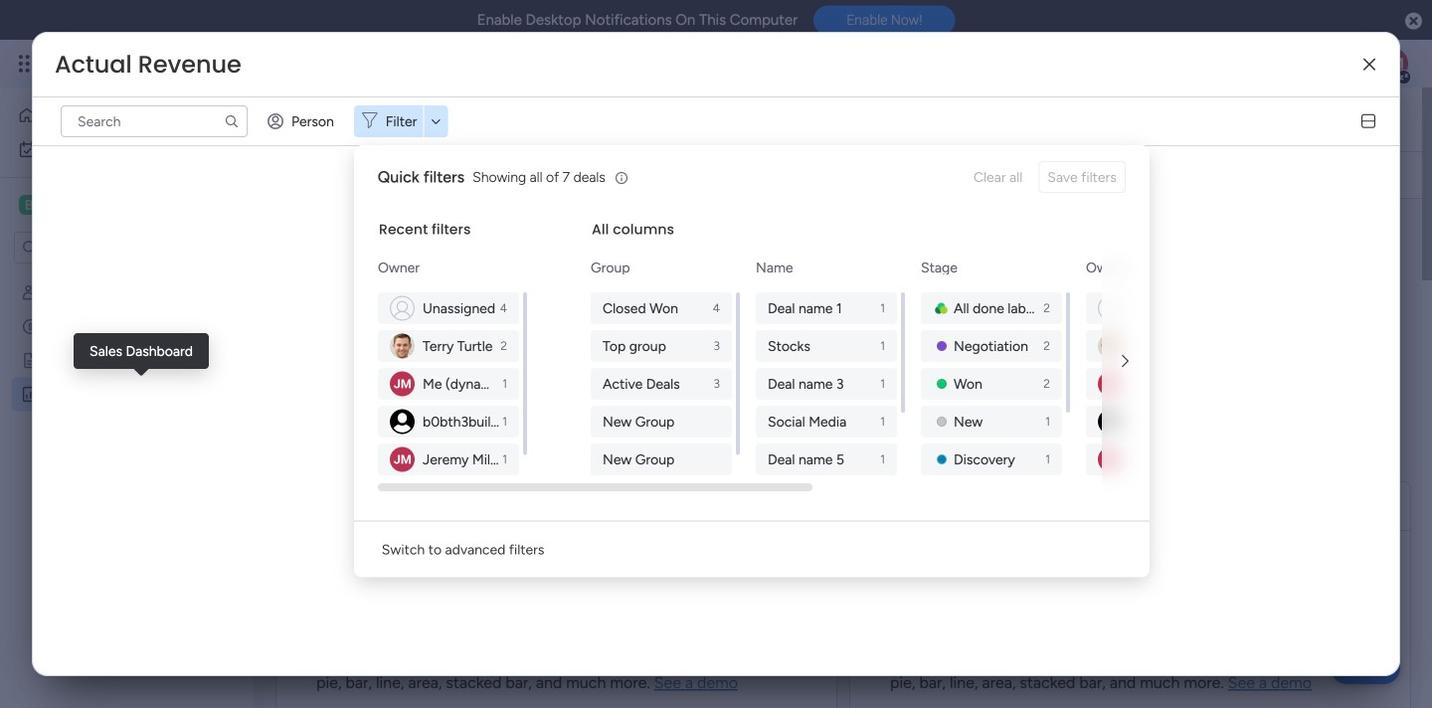 Task type: locate. For each thing, give the bounding box(es) containing it.
2 vertical spatial jeremy miller image
[[390, 447, 415, 472]]

1 vertical spatial option
[[12, 133, 242, 165]]

1 horizontal spatial filter dashboard by text search field
[[300, 159, 481, 191]]

1 horizontal spatial search image
[[457, 167, 473, 183]]

1 horizontal spatial jeremy miller image
[[1098, 447, 1123, 472]]

owner group
[[378, 293, 523, 476], [1086, 293, 1232, 476]]

arrow down image
[[424, 109, 448, 133]]

1 vertical spatial filter dashboard by text search field
[[300, 159, 481, 191]]

1 horizontal spatial owner group
[[1086, 293, 1232, 476]]

0 horizontal spatial filter dashboard by text search field
[[61, 105, 248, 137]]

jeremy miller image
[[1377, 48, 1409, 80], [1098, 372, 1123, 397], [390, 447, 415, 472]]

2 horizontal spatial jeremy miller image
[[1377, 48, 1409, 80]]

jeremy miller image up b0bth3builder2k23@gmail.com image
[[1098, 372, 1123, 397]]

b0bth3builder2k23@gmail.com image
[[390, 409, 415, 434]]

jeremy miller image down b0bth3builder2k23@gmail.com icon
[[390, 447, 415, 472]]

filter dashboard by text search field for rightmost search image
[[300, 159, 481, 191]]

search image
[[224, 113, 240, 129], [457, 167, 473, 183]]

0 vertical spatial jeremy miller image
[[1377, 48, 1409, 80]]

jeremy miller image up b0bth3builder2k23@gmail.com icon
[[390, 372, 415, 397]]

None search field
[[61, 105, 248, 137], [300, 159, 481, 191], [61, 105, 248, 137], [300, 159, 481, 191]]

0 vertical spatial option
[[12, 100, 212, 131]]

1 vertical spatial search image
[[457, 167, 473, 183]]

banner
[[264, 88, 1423, 199]]

public board image
[[21, 351, 40, 370]]

0 horizontal spatial jeremy miller image
[[390, 372, 415, 397]]

1 horizontal spatial jeremy miller image
[[1098, 372, 1123, 397]]

terry turtle image
[[390, 334, 415, 359], [1098, 334, 1123, 359]]

0 horizontal spatial owner group
[[378, 293, 523, 476]]

b0bth3builder2k23@gmail.com image
[[1098, 409, 1123, 434]]

terry turtle image up b0bth3builder2k23@gmail.com icon
[[390, 334, 415, 359]]

jeremy miller image down b0bth3builder2k23@gmail.com image
[[1098, 447, 1123, 472]]

Filter dashboard by text search field
[[61, 105, 248, 137], [300, 159, 481, 191]]

2 terry turtle image from the left
[[1098, 334, 1123, 359]]

1 vertical spatial jeremy miller image
[[1098, 447, 1123, 472]]

1 terry turtle image from the left
[[390, 334, 415, 359]]

list box
[[0, 272, 254, 680]]

add to favorites image
[[581, 109, 601, 129]]

name group
[[756, 293, 901, 551]]

0 horizontal spatial search image
[[224, 113, 240, 129]]

None field
[[50, 49, 246, 81], [295, 99, 570, 140], [305, 223, 573, 249], [305, 494, 441, 519], [880, 494, 1238, 519], [50, 49, 246, 81], [295, 99, 570, 140], [305, 223, 573, 249], [305, 494, 441, 519], [880, 494, 1238, 519]]

0 horizontal spatial jeremy miller image
[[390, 447, 415, 472]]

dialog
[[354, 145, 1433, 578]]

0 vertical spatial filter dashboard by text search field
[[61, 105, 248, 137]]

0 horizontal spatial terry turtle image
[[390, 334, 415, 359]]

public dashboard image
[[21, 385, 40, 404]]

option
[[12, 100, 212, 131], [12, 133, 242, 165], [0, 275, 254, 279]]

0 vertical spatial search image
[[224, 113, 240, 129]]

1 vertical spatial jeremy miller image
[[1098, 372, 1123, 397]]

group group
[[591, 293, 736, 476]]

1 horizontal spatial terry turtle image
[[1098, 334, 1123, 359]]

terry turtle image up b0bth3builder2k23@gmail.com image
[[1098, 334, 1123, 359]]

jeremy miller image right dapulse x slim 'icon'
[[1377, 48, 1409, 80]]

jeremy miller image
[[390, 372, 415, 397], [1098, 447, 1123, 472]]

dapulse x slim image
[[1364, 57, 1376, 72]]

v2 split view image
[[1362, 114, 1376, 129]]



Task type: describe. For each thing, give the bounding box(es) containing it.
filter dashboard by text search field for topmost search image
[[61, 105, 248, 137]]

stage group
[[921, 293, 1066, 551]]

2 vertical spatial option
[[0, 275, 254, 279]]

0 vertical spatial jeremy miller image
[[390, 372, 415, 397]]

select product image
[[18, 54, 38, 74]]

workspace image
[[19, 194, 39, 216]]

v2 fullscreen image
[[1373, 499, 1387, 514]]

dapulse close image
[[1406, 11, 1423, 32]]

1 owner group from the left
[[378, 293, 523, 476]]

2 owner group from the left
[[1086, 293, 1232, 476]]

share image
[[1271, 109, 1291, 129]]



Task type: vqa. For each thing, say whether or not it's contained in the screenshot.
The Quick Search Results List Box
no



